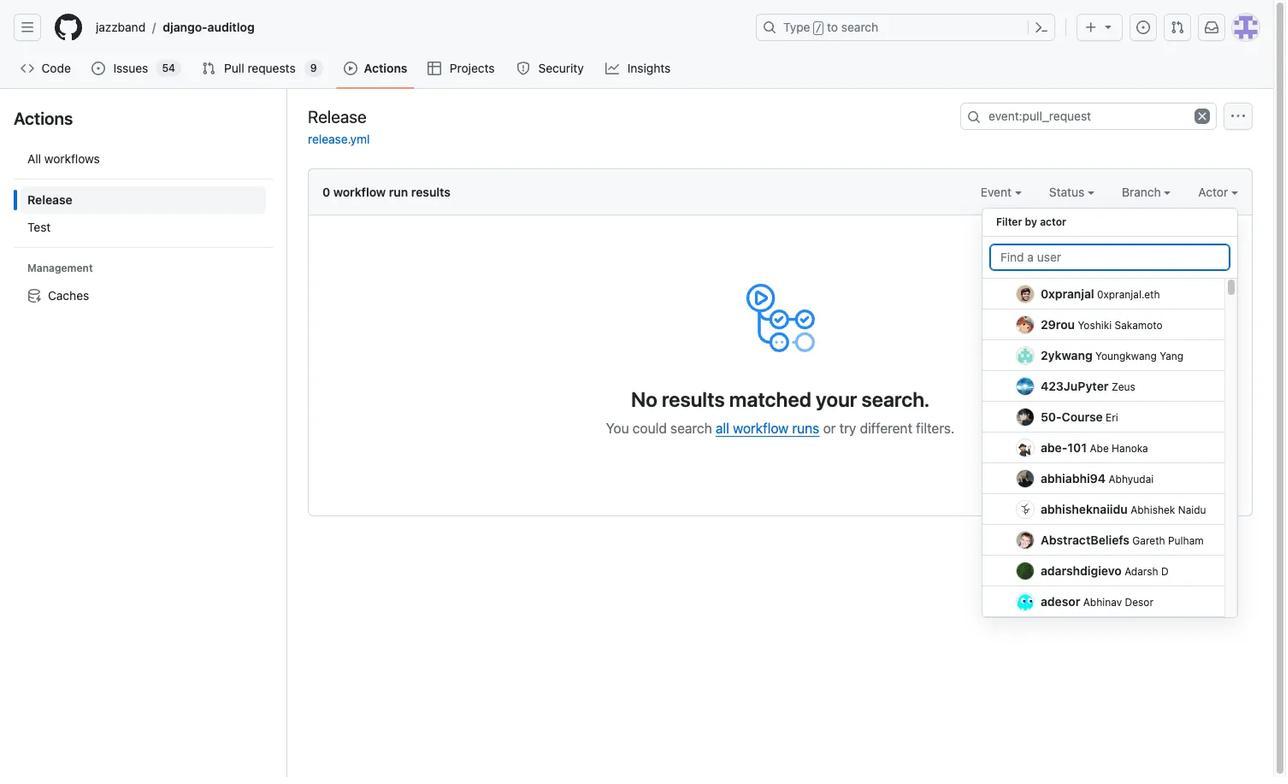 Task type: describe. For each thing, give the bounding box(es) containing it.
/ for jazzband
[[152, 20, 156, 35]]

desor
[[1125, 596, 1154, 609]]

d
[[1161, 565, 1169, 578]]

0 horizontal spatial results
[[411, 185, 451, 199]]

test
[[27, 220, 51, 234]]

different
[[860, 421, 913, 436]]

type / to search
[[783, 20, 879, 34]]

1 vertical spatial actions
[[14, 109, 73, 128]]

eri
[[1106, 411, 1118, 424]]

filter
[[996, 216, 1022, 228]]

/ for type
[[816, 22, 822, 34]]

no
[[631, 387, 658, 411]]

release.yml
[[308, 132, 370, 146]]

type
[[783, 20, 810, 34]]

filters.
[[916, 421, 955, 436]]

29rou
[[1041, 317, 1075, 332]]

no results matched your search.
[[631, 387, 930, 411]]

projects link
[[421, 56, 503, 81]]

jazzband link
[[89, 14, 152, 41]]

abe-101 abe hanoka
[[1041, 440, 1148, 455]]

to
[[827, 20, 838, 34]]

all
[[27, 151, 41, 166]]

Find a user text field
[[990, 244, 1231, 271]]

423jupyter
[[1041, 379, 1109, 393]]

actor button
[[1199, 183, 1238, 201]]

management
[[27, 262, 93, 275]]

release inside release link
[[27, 192, 72, 207]]

auditlog
[[208, 20, 255, 34]]

caches
[[48, 288, 89, 303]]

@0xpranjal image
[[1017, 285, 1034, 302]]

@2ykwang image
[[1017, 347, 1034, 364]]

actions link
[[337, 56, 414, 81]]

1 horizontal spatial workflow
[[733, 421, 789, 436]]

hanoka
[[1112, 442, 1148, 455]]

0 workflow run results
[[322, 185, 451, 199]]

@abe 101 image
[[1017, 439, 1034, 456]]

code image
[[21, 62, 34, 75]]

abhiabhi94
[[1041, 471, 1106, 486]]

29rou yoshiki sakamoto
[[1041, 317, 1163, 332]]

jazzband
[[96, 20, 146, 34]]

0
[[322, 185, 330, 199]]

abhyudai
[[1109, 473, 1154, 486]]

insights
[[628, 61, 671, 75]]

pull requests
[[224, 61, 296, 75]]

security link
[[510, 56, 592, 81]]

adarshdigievo
[[1041, 564, 1122, 578]]

status button
[[1049, 183, 1095, 201]]

gareth
[[1133, 535, 1165, 547]]

sakamoto
[[1115, 319, 1163, 332]]

triangle down image
[[1102, 20, 1115, 33]]

release.yml link
[[308, 132, 370, 146]]

django-
[[163, 20, 208, 34]]

actor
[[1199, 185, 1232, 199]]

54
[[162, 62, 175, 74]]

1 horizontal spatial release
[[308, 106, 367, 126]]

adesor
[[1041, 594, 1081, 609]]

zeus
[[1112, 381, 1136, 393]]

runs
[[792, 421, 820, 436]]

pulham
[[1168, 535, 1204, 547]]

423jupyter zeus
[[1041, 379, 1136, 393]]

projects
[[450, 61, 495, 75]]

0xpranjal
[[1041, 287, 1094, 301]]

yoshiki
[[1078, 319, 1112, 332]]

list containing jazzband
[[89, 14, 746, 41]]

actor
[[1040, 216, 1067, 228]]

50-
[[1041, 410, 1062, 424]]

@50 course image
[[1017, 408, 1034, 425]]

matched
[[729, 387, 812, 411]]

filter workflows element
[[21, 186, 266, 241]]

0xpranjal 0xpranjal.eth
[[1041, 287, 1160, 301]]

git pull request image for issue opened image on the top of the page
[[1171, 21, 1185, 34]]

abstractbeliefs gareth pulham
[[1041, 533, 1204, 547]]

101
[[1068, 440, 1087, 455]]

issue opened image
[[1137, 21, 1150, 34]]

could
[[633, 421, 667, 436]]



Task type: locate. For each thing, give the bounding box(es) containing it.
menu containing 0xpranjal
[[982, 201, 1238, 632]]

release up the release.yml link
[[308, 106, 367, 126]]

/ left to
[[816, 22, 822, 34]]

abhisheknaiidu
[[1041, 502, 1128, 517]]

event
[[981, 185, 1015, 199]]

actions
[[364, 61, 407, 75], [14, 109, 73, 128]]

search image
[[967, 110, 981, 124]]

1 vertical spatial results
[[662, 387, 725, 411]]

git pull request image left notifications icon
[[1171, 21, 1185, 34]]

@abhisheknaiidu image
[[1017, 501, 1034, 518]]

2ykwang youngkwang yang
[[1041, 348, 1184, 363]]

0 horizontal spatial search
[[671, 421, 712, 436]]

9
[[310, 62, 317, 74]]

filter by actor
[[996, 216, 1067, 228]]

issues
[[113, 61, 148, 75]]

0 vertical spatial workflow
[[333, 185, 386, 199]]

release link
[[21, 186, 266, 214]]

github actions image
[[746, 284, 815, 352]]

/ inside jazzband / django-auditlog
[[152, 20, 156, 35]]

abhisheknaiidu abhishek naidu
[[1041, 502, 1206, 517]]

1 vertical spatial search
[[671, 421, 712, 436]]

1 vertical spatial release
[[27, 192, 72, 207]]

0 horizontal spatial release
[[27, 192, 72, 207]]

1 horizontal spatial results
[[662, 387, 725, 411]]

naidu
[[1178, 504, 1206, 517]]

status
[[1049, 185, 1088, 199]]

all workflows link
[[21, 145, 266, 173]]

pull
[[224, 61, 244, 75]]

code link
[[14, 56, 78, 81]]

0 horizontal spatial git pull request image
[[202, 62, 216, 75]]

course
[[1062, 410, 1103, 424]]

search
[[841, 20, 879, 34], [671, 421, 712, 436]]

release up test
[[27, 192, 72, 207]]

1 horizontal spatial search
[[841, 20, 879, 34]]

results up 'all'
[[662, 387, 725, 411]]

search.
[[862, 387, 930, 411]]

/
[[152, 20, 156, 35], [816, 22, 822, 34]]

@adarshdigievo image
[[1017, 562, 1034, 579]]

1 vertical spatial workflow
[[733, 421, 789, 436]]

graph image
[[606, 62, 619, 75]]

table image
[[428, 62, 442, 75]]

by
[[1025, 216, 1037, 228]]

actions right play icon
[[364, 61, 407, 75]]

youngkwang
[[1096, 350, 1157, 363]]

0 vertical spatial git pull request image
[[1171, 21, 1185, 34]]

requests
[[248, 61, 296, 75]]

or
[[823, 421, 836, 436]]

play image
[[344, 62, 357, 75]]

actions inside actions link
[[364, 61, 407, 75]]

adarsh
[[1125, 565, 1159, 578]]

list containing all workflows
[[14, 139, 273, 316]]

abe
[[1090, 442, 1109, 455]]

abhishek
[[1131, 504, 1175, 517]]

@adesor image
[[1017, 593, 1034, 610]]

0 vertical spatial actions
[[364, 61, 407, 75]]

security
[[538, 61, 584, 75]]

0 horizontal spatial /
[[152, 20, 156, 35]]

caches link
[[21, 282, 266, 310]]

1 vertical spatial list
[[14, 139, 273, 316]]

issue opened image
[[92, 62, 106, 75]]

code
[[42, 61, 71, 75]]

you
[[606, 421, 629, 436]]

/ left the django-
[[152, 20, 156, 35]]

git pull request image for issue opened icon on the top left
[[202, 62, 216, 75]]

release
[[308, 106, 367, 126], [27, 192, 72, 207]]

0 vertical spatial results
[[411, 185, 451, 199]]

notifications image
[[1205, 21, 1219, 34]]

menu
[[982, 201, 1238, 632]]

adarshdigievo adarsh d
[[1041, 564, 1169, 578]]

plus image
[[1084, 21, 1098, 34]]

you could search all workflow runs or try different filters.
[[606, 421, 955, 436]]

1 horizontal spatial actions
[[364, 61, 407, 75]]

@abhiabhi94 image
[[1017, 470, 1034, 487]]

actions up 'all'
[[14, 109, 73, 128]]

command palette image
[[1035, 21, 1049, 34]]

0 vertical spatial search
[[841, 20, 879, 34]]

branch
[[1122, 185, 1164, 199]]

0 horizontal spatial workflow
[[333, 185, 386, 199]]

1 vertical spatial git pull request image
[[202, 62, 216, 75]]

0xpranjal.eth
[[1097, 288, 1160, 301]]

results right run
[[411, 185, 451, 199]]

clear filters image
[[1195, 109, 1210, 124]]

50-course eri
[[1041, 410, 1118, 424]]

None search field
[[960, 103, 1217, 130]]

search left 'all'
[[671, 421, 712, 436]]

workflows
[[44, 151, 100, 166]]

git pull request image
[[1171, 21, 1185, 34], [202, 62, 216, 75]]

all
[[716, 421, 729, 436]]

shield image
[[517, 62, 530, 75]]

adesor abhinav desor
[[1041, 594, 1154, 609]]

try
[[840, 421, 856, 436]]

0 vertical spatial release
[[308, 106, 367, 126]]

show workflow options image
[[1232, 109, 1245, 123]]

all workflows
[[27, 151, 100, 166]]

1 horizontal spatial /
[[816, 22, 822, 34]]

yang
[[1160, 350, 1184, 363]]

git pull request image left pull
[[202, 62, 216, 75]]

abstractbeliefs
[[1041, 533, 1130, 547]]

test link
[[21, 214, 266, 241]]

@29rou image
[[1017, 316, 1034, 333]]

insights link
[[599, 56, 679, 81]]

workflow down matched
[[733, 421, 789, 436]]

results
[[411, 185, 451, 199], [662, 387, 725, 411]]

@abstractbeliefs image
[[1017, 532, 1034, 549]]

abhinav
[[1083, 596, 1122, 609]]

workflow right 0
[[333, 185, 386, 199]]

jazzband / django-auditlog
[[96, 20, 255, 35]]

@423jupyter image
[[1017, 378, 1034, 395]]

all workflow runs link
[[716, 421, 820, 436]]

2ykwang
[[1041, 348, 1093, 363]]

run
[[389, 185, 408, 199]]

list
[[89, 14, 746, 41], [14, 139, 273, 316]]

homepage image
[[55, 14, 82, 41]]

0 vertical spatial list
[[89, 14, 746, 41]]

1 horizontal spatial git pull request image
[[1171, 21, 1185, 34]]

abe-
[[1041, 440, 1068, 455]]

event button
[[981, 183, 1022, 201]]

/ inside 'type / to search'
[[816, 22, 822, 34]]

search right to
[[841, 20, 879, 34]]

your
[[816, 387, 857, 411]]

abhiabhi94 abhyudai
[[1041, 471, 1154, 486]]

0 horizontal spatial actions
[[14, 109, 73, 128]]

django-auditlog link
[[156, 14, 261, 41]]



Task type: vqa. For each thing, say whether or not it's contained in the screenshot.
@AbstractBeliefs ICON
yes



